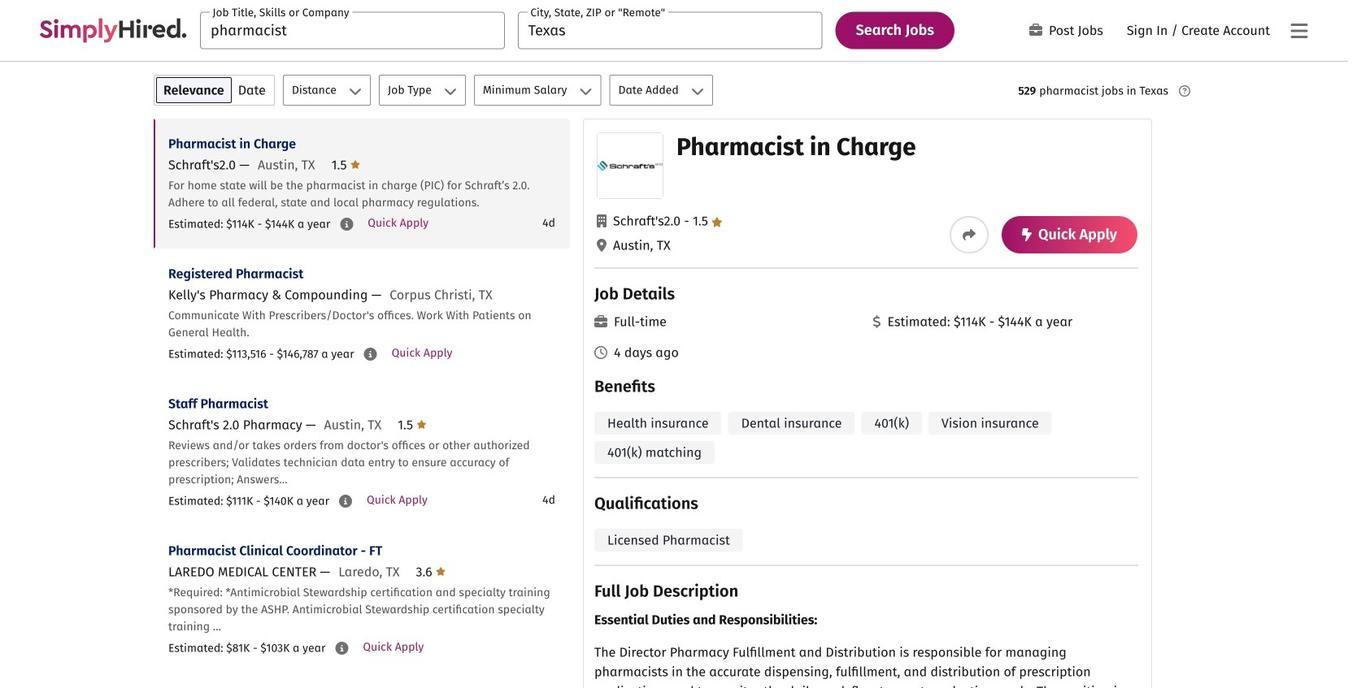 Task type: vqa. For each thing, say whether or not it's contained in the screenshot.
text field
yes



Task type: describe. For each thing, give the bounding box(es) containing it.
job salary disclaimer image for star image corresponding to left 1.5 out of 5 stars element
[[340, 218, 353, 231]]

job salary disclaimer image
[[364, 348, 377, 361]]

company logo for schraft&#39;s2.0 image
[[598, 133, 663, 198]]

0 horizontal spatial 1.5 out of 5 stars element
[[331, 157, 360, 173]]

sponsored jobs disclaimer image
[[1179, 85, 1191, 97]]

simplyhired logo image
[[39, 18, 187, 43]]

1.5 out of 5 stars element inside the pharmacist in charge element
[[681, 213, 723, 229]]

bolt lightning image
[[1022, 229, 1032, 242]]

1 horizontal spatial briefcase image
[[1030, 23, 1043, 36]]

clock image
[[594, 346, 608, 359]]

1 vertical spatial job salary disclaimer image
[[339, 495, 352, 508]]

star image for the bottom 1.5 out of 5 stars element
[[417, 418, 426, 431]]



Task type: locate. For each thing, give the bounding box(es) containing it.
star image
[[712, 218, 723, 227], [417, 418, 426, 431]]

list
[[154, 119, 570, 689]]

0 vertical spatial 1.5 out of 5 stars element
[[331, 157, 360, 173]]

star image for 3.6 out of 5 stars element
[[436, 566, 446, 579]]

dollar sign image
[[873, 316, 881, 329]]

1 horizontal spatial 1.5 out of 5 stars element
[[398, 418, 426, 433]]

3.6 out of 5 stars element
[[416, 565, 446, 580]]

2 horizontal spatial 1.5 out of 5 stars element
[[681, 213, 723, 229]]

0 vertical spatial job salary disclaimer image
[[340, 218, 353, 231]]

0 vertical spatial star image
[[712, 218, 723, 227]]

job salary disclaimer image
[[340, 218, 353, 231], [339, 495, 352, 508], [335, 642, 348, 655]]

share this job image
[[963, 229, 976, 242]]

star image
[[350, 158, 360, 171], [436, 566, 446, 579]]

1 horizontal spatial star image
[[712, 218, 723, 227]]

location dot image
[[597, 239, 607, 252]]

main menu image
[[1291, 21, 1308, 41]]

0 horizontal spatial briefcase image
[[594, 316, 608, 329]]

2 vertical spatial 1.5 out of 5 stars element
[[398, 418, 426, 433]]

star image for left 1.5 out of 5 stars element
[[350, 158, 360, 171]]

building image
[[597, 215, 607, 228]]

1 vertical spatial star image
[[436, 566, 446, 579]]

1.5 out of 5 stars element
[[331, 157, 360, 173], [681, 213, 723, 229], [398, 418, 426, 433]]

job salary disclaimer image for star image related to 3.6 out of 5 stars element
[[335, 642, 348, 655]]

0 vertical spatial star image
[[350, 158, 360, 171]]

1 vertical spatial briefcase image
[[594, 316, 608, 329]]

pharmacist in charge element
[[583, 119, 1152, 689]]

None field
[[200, 12, 505, 49], [518, 12, 823, 49], [200, 12, 505, 49], [518, 12, 823, 49]]

0 horizontal spatial star image
[[350, 158, 360, 171]]

0 horizontal spatial star image
[[417, 418, 426, 431]]

star image for 1.5 out of 5 stars element in the the pharmacist in charge element
[[712, 218, 723, 227]]

2 vertical spatial job salary disclaimer image
[[335, 642, 348, 655]]

None text field
[[200, 12, 505, 49], [518, 12, 823, 49], [200, 12, 505, 49], [518, 12, 823, 49]]

0 vertical spatial briefcase image
[[1030, 23, 1043, 36]]

1 horizontal spatial star image
[[436, 566, 446, 579]]

briefcase image
[[1030, 23, 1043, 36], [594, 316, 608, 329]]

1 vertical spatial 1.5 out of 5 stars element
[[681, 213, 723, 229]]

1 vertical spatial star image
[[417, 418, 426, 431]]



